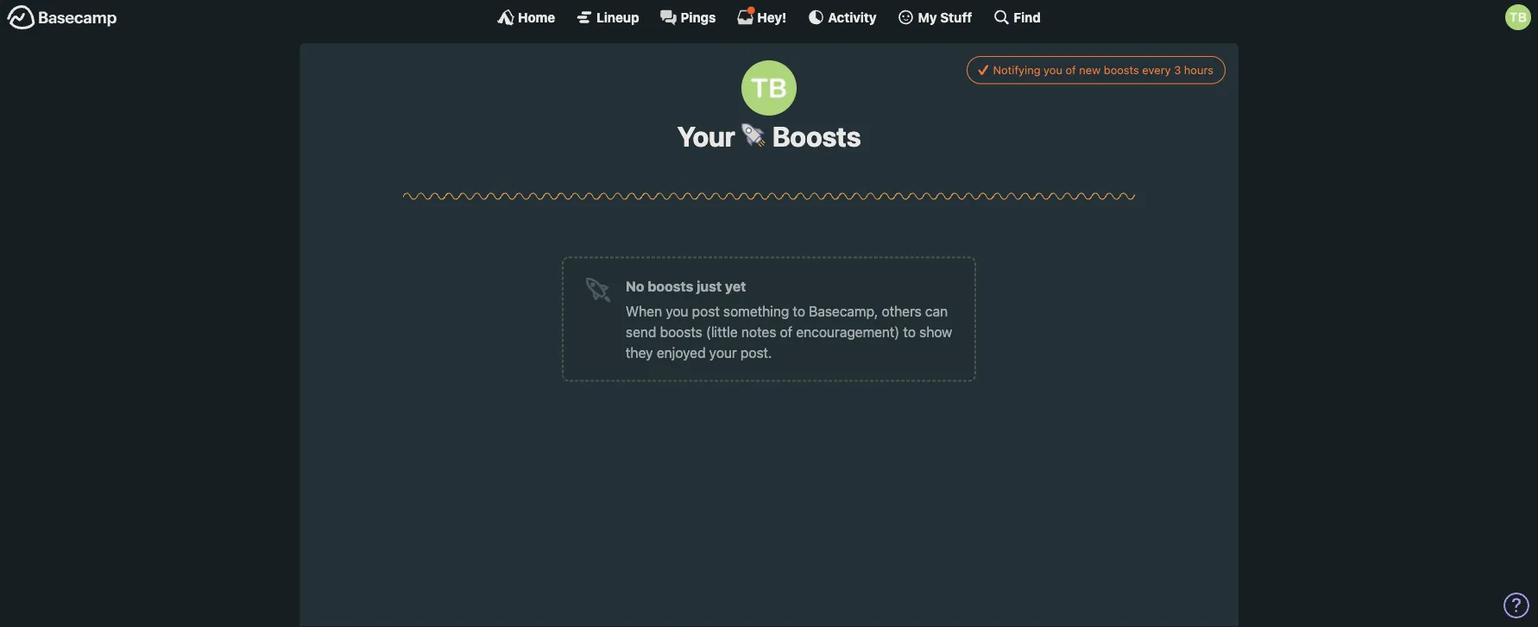 Task type: locate. For each thing, give the bounding box(es) containing it.
new
[[1080, 63, 1101, 76]]

to down others
[[904, 324, 916, 340]]

1 vertical spatial to
[[904, 324, 916, 340]]

of
[[1066, 63, 1077, 76], [780, 324, 793, 340]]

post
[[692, 303, 720, 319]]

of left new
[[1066, 63, 1077, 76]]

1 vertical spatial of
[[780, 324, 793, 340]]

notifying you of new boosts every 3 hours button
[[967, 56, 1226, 84]]

(little
[[706, 324, 738, 340]]

you inside button
[[1044, 63, 1063, 76]]

you right notifying
[[1044, 63, 1063, 76]]

0 horizontal spatial of
[[780, 324, 793, 340]]

activity link
[[808, 9, 877, 26]]

0 vertical spatial of
[[1066, 63, 1077, 76]]

to right the something
[[793, 303, 806, 319]]

you left post
[[666, 303, 689, 319]]

my stuff button
[[898, 9, 973, 26]]

boosts right no
[[648, 278, 694, 294]]

boosts right new
[[1104, 63, 1140, 76]]

no boosts just yet when you post something to basecamp, others can send boosts (little notes of encouragement) to show they enjoyed your post.
[[626, 278, 953, 361]]

2 vertical spatial boosts
[[660, 324, 703, 340]]

you
[[1044, 63, 1063, 76], [666, 303, 689, 319]]

notifying you of new boosts every 3 hours
[[993, 63, 1214, 76]]

main element
[[0, 0, 1539, 34]]

3
[[1175, 63, 1182, 76]]

pings button
[[660, 9, 716, 26]]

lineup link
[[576, 9, 640, 26]]

1 horizontal spatial tim burton image
[[1506, 4, 1532, 30]]

activity
[[828, 9, 877, 25]]

enjoyed
[[657, 344, 706, 361]]

to
[[793, 303, 806, 319], [904, 324, 916, 340]]

hours
[[1185, 63, 1214, 76]]

0 vertical spatial you
[[1044, 63, 1063, 76]]

your
[[710, 344, 737, 361]]

no
[[626, 278, 645, 294]]

boosts up 'enjoyed'
[[660, 324, 703, 340]]

boosts
[[1104, 63, 1140, 76], [648, 278, 694, 294], [660, 324, 703, 340]]

1 horizontal spatial of
[[1066, 63, 1077, 76]]

home link
[[497, 9, 555, 26]]

1 vertical spatial tim burton image
[[742, 60, 797, 116]]

1 horizontal spatial to
[[904, 324, 916, 340]]

of right notes on the bottom of page
[[780, 324, 793, 340]]

just
[[697, 278, 722, 294]]

find button
[[993, 9, 1041, 26]]

1 horizontal spatial you
[[1044, 63, 1063, 76]]

my stuff
[[918, 9, 973, 25]]

0 horizontal spatial you
[[666, 303, 689, 319]]

0 vertical spatial boosts
[[1104, 63, 1140, 76]]

1 vertical spatial you
[[666, 303, 689, 319]]

tim burton image
[[1506, 4, 1532, 30], [742, 60, 797, 116]]

0 vertical spatial to
[[793, 303, 806, 319]]

hey! button
[[737, 6, 787, 26]]



Task type: describe. For each thing, give the bounding box(es) containing it.
0 horizontal spatial to
[[793, 303, 806, 319]]

notes
[[742, 324, 777, 340]]

show
[[920, 324, 953, 340]]

your
[[678, 120, 741, 153]]

something
[[724, 303, 790, 319]]

you inside no boosts just yet when you post something to basecamp, others can send boosts (little notes of encouragement) to show they enjoyed your post.
[[666, 303, 689, 319]]

send
[[626, 324, 657, 340]]

pings
[[681, 9, 716, 25]]

boosts
[[767, 120, 861, 153]]

1 vertical spatial boosts
[[648, 278, 694, 294]]

when
[[626, 303, 662, 319]]

boosts inside button
[[1104, 63, 1140, 76]]

post.
[[741, 344, 772, 361]]

0 horizontal spatial tim burton image
[[742, 60, 797, 116]]

notifying
[[993, 63, 1041, 76]]

others
[[882, 303, 922, 319]]

home
[[518, 9, 555, 25]]

they
[[626, 344, 653, 361]]

my
[[918, 9, 938, 25]]

find
[[1014, 9, 1041, 25]]

can
[[926, 303, 948, 319]]

basecamp,
[[809, 303, 879, 319]]

of inside button
[[1066, 63, 1077, 76]]

yet
[[725, 278, 747, 294]]

stuff
[[941, 9, 973, 25]]

0 vertical spatial tim burton image
[[1506, 4, 1532, 30]]

of inside no boosts just yet when you post something to basecamp, others can send boosts (little notes of encouragement) to show they enjoyed your post.
[[780, 324, 793, 340]]

encouragement)
[[796, 324, 900, 340]]

switch accounts image
[[7, 4, 117, 31]]

every
[[1143, 63, 1171, 76]]

hey!
[[758, 9, 787, 25]]

lineup
[[597, 9, 640, 25]]



Task type: vqa. For each thing, say whether or not it's contained in the screenshot.
Activity
yes



